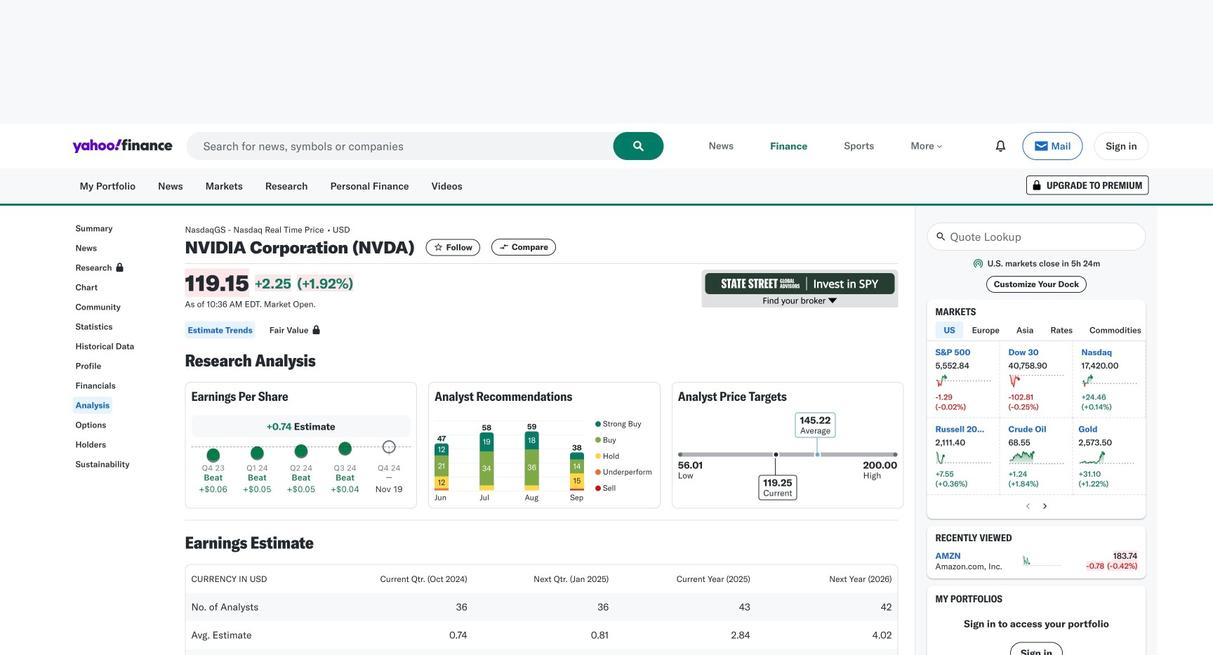Task type: locate. For each thing, give the bounding box(es) containing it.
Quote Lookup text field
[[927, 223, 1146, 251]]

advertisement element
[[702, 270, 898, 308]]

None search field
[[186, 132, 664, 160], [927, 223, 1146, 251], [186, 132, 664, 160]]

amzn chart element
[[1023, 555, 1063, 567]]

tab list
[[936, 322, 1213, 341]]

toolbar
[[989, 132, 1149, 160]]

analysis menubar menu bar
[[185, 322, 898, 338]]



Task type: describe. For each thing, give the bounding box(es) containing it.
prev image
[[1023, 501, 1034, 512]]

search image
[[633, 140, 644, 152]]

Search for news, symbols or companies text field
[[186, 132, 664, 160]]

nvda navigation menubar menu bar
[[56, 217, 168, 473]]

none search field quote lookup
[[927, 223, 1146, 251]]



Task type: vqa. For each thing, say whether or not it's contained in the screenshot.
Analyst corresponding to Rating : Maintained Price Target: Maintained Earnings Estimate: Decreased
no



